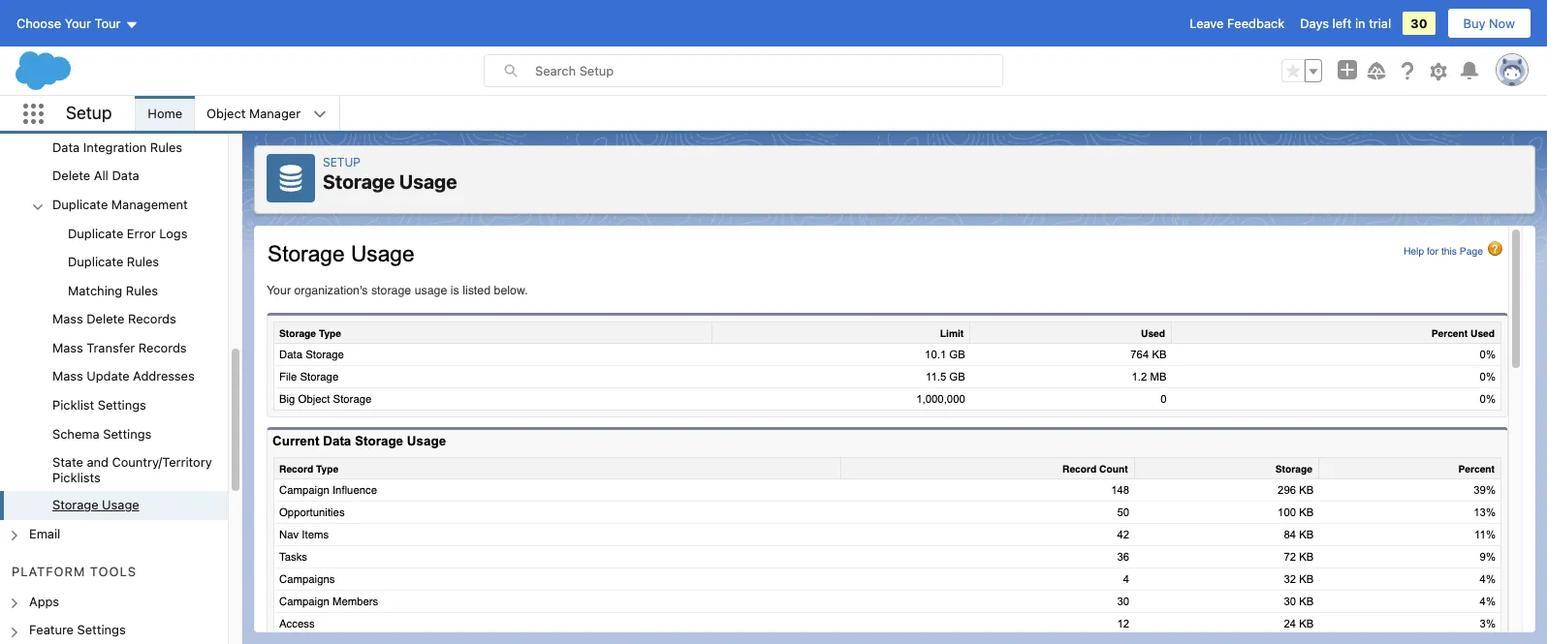 Task type: vqa. For each thing, say whether or not it's contained in the screenshot.
Setup link
yes



Task type: describe. For each thing, give the bounding box(es) containing it.
choose your tour
[[16, 16, 121, 31]]

state and country/territory picklists
[[52, 455, 212, 486]]

delete all data
[[52, 168, 139, 184]]

matching
[[68, 283, 122, 298]]

data integration rules
[[52, 139, 182, 155]]

mass for mass update addresses
[[52, 369, 83, 384]]

email
[[29, 526, 60, 542]]

schema settings
[[52, 426, 152, 442]]

email link
[[29, 526, 60, 543]]

and
[[87, 455, 109, 470]]

data integration rules link
[[52, 139, 182, 156]]

mass for mass delete records
[[52, 312, 83, 327]]

feature
[[29, 623, 74, 638]]

logs
[[159, 225, 188, 241]]

settings for schema settings
[[103, 426, 152, 442]]

picklists
[[52, 470, 101, 486]]

duplicate management link
[[52, 197, 188, 214]]

mass delete records
[[52, 312, 176, 327]]

usage inside storage usage "link"
[[102, 498, 139, 513]]

update
[[87, 369, 130, 384]]

delete all data link
[[52, 168, 139, 185]]

object manager
[[207, 106, 301, 121]]

storage inside setup storage usage
[[323, 171, 395, 193]]

storage usage
[[52, 498, 139, 513]]

leave feedback link
[[1190, 16, 1285, 31]]

mass update addresses
[[52, 369, 195, 384]]

records for mass transfer records
[[139, 340, 187, 356]]

mass update addresses link
[[52, 369, 195, 386]]

duplicate management
[[52, 197, 188, 212]]

duplicate rules link
[[68, 254, 159, 271]]

rules for matching rules
[[126, 283, 158, 298]]

30
[[1411, 16, 1428, 31]]

0 horizontal spatial data
[[52, 139, 80, 155]]

buy
[[1464, 16, 1486, 31]]

records for mass delete records
[[128, 312, 176, 327]]

0 vertical spatial delete
[[52, 168, 90, 184]]

state
[[52, 455, 83, 470]]

settings for feature settings
[[77, 623, 126, 638]]

mass for mass transfer records
[[52, 340, 83, 356]]

buy now
[[1464, 16, 1516, 31]]

home link
[[136, 96, 194, 131]]

choose your tour button
[[16, 8, 139, 39]]

feature settings link
[[29, 623, 126, 640]]

rules for duplicate rules
[[127, 254, 159, 270]]

storage usage link
[[52, 498, 139, 515]]

choose
[[16, 16, 61, 31]]

1 vertical spatial delete
[[87, 312, 125, 327]]

error
[[127, 225, 156, 241]]

group containing data integration rules
[[0, 48, 228, 520]]

leave
[[1190, 16, 1224, 31]]

schema settings link
[[52, 426, 152, 443]]



Task type: locate. For each thing, give the bounding box(es) containing it.
management
[[111, 197, 188, 212]]

setup inside setup storage usage
[[323, 155, 361, 170]]

days
[[1301, 16, 1330, 31]]

picklist settings link
[[52, 398, 146, 415]]

object
[[207, 106, 246, 121]]

feature settings
[[29, 623, 126, 638]]

usage inside setup storage usage
[[399, 171, 457, 193]]

3 mass from the top
[[52, 369, 83, 384]]

mass inside mass delete records link
[[52, 312, 83, 327]]

0 vertical spatial records
[[128, 312, 176, 327]]

storage
[[323, 171, 395, 193], [52, 498, 98, 513]]

1 horizontal spatial setup
[[323, 155, 361, 170]]

all
[[94, 168, 108, 184]]

2 vertical spatial rules
[[126, 283, 158, 298]]

picklist settings
[[52, 398, 146, 413]]

setup storage usage
[[323, 155, 457, 193]]

now
[[1490, 16, 1516, 31]]

duplicate for duplicate error logs
[[68, 225, 123, 241]]

0 vertical spatial rules
[[150, 139, 182, 155]]

left
[[1333, 16, 1352, 31]]

storage down the picklists
[[52, 498, 98, 513]]

platform
[[12, 565, 86, 580]]

schema
[[52, 426, 100, 442]]

rules down 'error'
[[127, 254, 159, 270]]

manager
[[249, 106, 301, 121]]

duplicate error logs link
[[68, 225, 188, 243]]

0 horizontal spatial storage
[[52, 498, 98, 513]]

settings up state and country/territory picklists on the left
[[103, 426, 152, 442]]

duplicate down delete all data link
[[52, 197, 108, 212]]

object manager link
[[195, 96, 312, 131]]

mass transfer records
[[52, 340, 187, 356]]

storage inside "link"
[[52, 498, 98, 513]]

settings for picklist settings
[[98, 398, 146, 413]]

2 mass from the top
[[52, 340, 83, 356]]

duplicate
[[52, 197, 108, 212], [68, 225, 123, 241], [68, 254, 123, 270]]

1 vertical spatial storage
[[52, 498, 98, 513]]

settings right feature
[[77, 623, 126, 638]]

your
[[65, 16, 91, 31]]

data
[[52, 139, 80, 155], [112, 168, 139, 184]]

1 vertical spatial usage
[[102, 498, 139, 513]]

mass inside mass transfer records "link"
[[52, 340, 83, 356]]

1 vertical spatial mass
[[52, 340, 83, 356]]

records up the mass transfer records
[[128, 312, 176, 327]]

1 vertical spatial rules
[[127, 254, 159, 270]]

delete left all
[[52, 168, 90, 184]]

home
[[148, 106, 182, 121]]

0 vertical spatial setup
[[66, 103, 112, 123]]

duplicate for duplicate management
[[52, 197, 108, 212]]

integration
[[83, 139, 147, 155]]

settings down mass update addresses link
[[98, 398, 146, 413]]

transfer
[[87, 340, 135, 356]]

apps
[[29, 594, 59, 610]]

1 horizontal spatial usage
[[399, 171, 457, 193]]

setup for setup storage usage
[[323, 155, 361, 170]]

1 vertical spatial duplicate
[[68, 225, 123, 241]]

platform tools
[[12, 565, 137, 580]]

matching rules
[[68, 283, 158, 298]]

storage usage tree item
[[0, 492, 228, 520]]

records inside mass transfer records "link"
[[139, 340, 187, 356]]

1 horizontal spatial storage
[[323, 171, 395, 193]]

duplicate rules
[[68, 254, 159, 270]]

group containing duplicate error logs
[[0, 220, 228, 306]]

0 vertical spatial storage
[[323, 171, 395, 193]]

leave feedback
[[1190, 16, 1285, 31]]

usage
[[399, 171, 457, 193], [102, 498, 139, 513]]

mass up 'picklist'
[[52, 369, 83, 384]]

storage down setup link
[[323, 171, 395, 193]]

data right all
[[112, 168, 139, 184]]

mass inside mass update addresses link
[[52, 369, 83, 384]]

rules
[[150, 139, 182, 155], [127, 254, 159, 270], [126, 283, 158, 298]]

delete down the matching rules link
[[87, 312, 125, 327]]

tools
[[90, 565, 137, 580]]

2 vertical spatial settings
[[77, 623, 126, 638]]

feedback
[[1228, 16, 1285, 31]]

buy now button
[[1447, 8, 1532, 39]]

setup link
[[323, 155, 361, 170]]

records
[[128, 312, 176, 327], [139, 340, 187, 356]]

1 vertical spatial data
[[112, 168, 139, 184]]

mass
[[52, 312, 83, 327], [52, 340, 83, 356], [52, 369, 83, 384]]

1 vertical spatial settings
[[103, 426, 152, 442]]

1 vertical spatial setup
[[323, 155, 361, 170]]

2 vertical spatial mass
[[52, 369, 83, 384]]

setup
[[66, 103, 112, 123], [323, 155, 361, 170]]

trial
[[1370, 16, 1392, 31]]

0 vertical spatial mass
[[52, 312, 83, 327]]

duplicate error logs
[[68, 225, 188, 241]]

in
[[1356, 16, 1366, 31]]

picklist
[[52, 398, 94, 413]]

apps link
[[29, 594, 59, 611]]

mass left transfer
[[52, 340, 83, 356]]

duplicate up matching
[[68, 254, 123, 270]]

addresses
[[133, 369, 195, 384]]

state and country/territory picklists link
[[52, 455, 228, 486]]

0 vertical spatial usage
[[399, 171, 457, 193]]

records up addresses
[[139, 340, 187, 356]]

1 mass from the top
[[52, 312, 83, 327]]

1 vertical spatial records
[[139, 340, 187, 356]]

email tree item
[[0, 520, 228, 549]]

0 vertical spatial settings
[[98, 398, 146, 413]]

1 horizontal spatial data
[[112, 168, 139, 184]]

0 horizontal spatial usage
[[102, 498, 139, 513]]

0 horizontal spatial setup
[[66, 103, 112, 123]]

country/territory
[[112, 455, 212, 470]]

rules down home link
[[150, 139, 182, 155]]

2 vertical spatial duplicate
[[68, 254, 123, 270]]

mass delete records link
[[52, 312, 176, 329]]

duplicate for duplicate rules
[[68, 254, 123, 270]]

matching rules link
[[68, 283, 158, 300]]

tour
[[95, 16, 121, 31]]

0 vertical spatial duplicate
[[52, 197, 108, 212]]

days left in trial
[[1301, 16, 1392, 31]]

duplicate management tree item
[[0, 191, 228, 306]]

settings
[[98, 398, 146, 413], [103, 426, 152, 442], [77, 623, 126, 638]]

data up delete all data at top
[[52, 139, 80, 155]]

group
[[0, 48, 228, 520], [1282, 59, 1323, 82], [0, 220, 228, 306]]

mass down matching
[[52, 312, 83, 327]]

delete
[[52, 168, 90, 184], [87, 312, 125, 327]]

rules up the mass delete records
[[126, 283, 158, 298]]

records inside mass delete records link
[[128, 312, 176, 327]]

setup for setup
[[66, 103, 112, 123]]

duplicate up duplicate rules
[[68, 225, 123, 241]]

mass transfer records link
[[52, 340, 187, 357]]

0 vertical spatial data
[[52, 139, 80, 155]]



